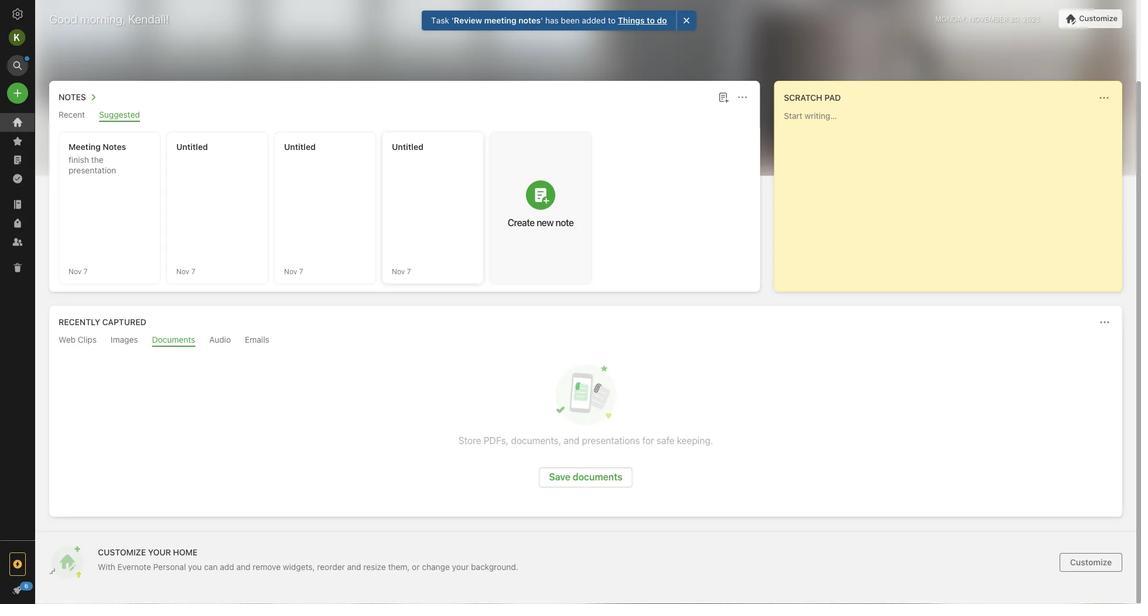 Task type: vqa. For each thing, say whether or not it's contained in the screenshot.
the top Customize
yes



Task type: locate. For each thing, give the bounding box(es) containing it.
customize button
[[1059, 9, 1123, 28], [1060, 553, 1123, 572]]

recent tab
[[59, 110, 85, 122]]

presentation
[[69, 166, 116, 175]]

1 horizontal spatial to
[[647, 16, 655, 25]]

safe
[[657, 435, 675, 446]]

tab list containing web clips
[[52, 335, 1120, 347]]

2 ' from the left
[[541, 16, 543, 25]]

notes up recent
[[59, 92, 86, 102]]

for
[[643, 435, 654, 446]]

0 vertical spatial notes
[[59, 92, 86, 102]]

do
[[657, 16, 667, 25]]

untitled
[[176, 142, 208, 152], [284, 142, 316, 152], [392, 142, 424, 152]]

and
[[564, 435, 580, 446], [236, 562, 251, 572], [347, 562, 361, 572]]

to left do
[[647, 16, 655, 25]]

1 horizontal spatial '
[[541, 16, 543, 25]]

notes button
[[56, 90, 100, 104]]

1 horizontal spatial untitled
[[284, 142, 316, 152]]

More actions field
[[734, 89, 751, 105], [1096, 90, 1113, 106], [1097, 314, 1113, 330]]

remove
[[253, 562, 281, 572]]

recently captured
[[59, 317, 146, 327]]

customize your home with evernote personal you can add and remove widgets, reorder and resize them, or change your background.
[[98, 547, 518, 572]]

images tab
[[111, 335, 138, 347]]

0 horizontal spatial notes
[[59, 92, 86, 102]]

'
[[452, 16, 454, 25], [541, 16, 543, 25]]

0 horizontal spatial untitled
[[176, 142, 208, 152]]

images
[[111, 335, 138, 345]]

to
[[608, 16, 616, 25], [647, 16, 655, 25]]

0 vertical spatial customize
[[1080, 14, 1118, 23]]

3 nov from the left
[[284, 267, 297, 275]]

been
[[561, 16, 580, 25]]

save
[[549, 471, 571, 483]]

scratch pad
[[784, 93, 841, 103]]

1 nov from the left
[[69, 267, 82, 275]]

and right add
[[236, 562, 251, 572]]

meeting
[[485, 16, 517, 25]]

morning,
[[80, 12, 125, 25]]

and left the "resize"
[[347, 562, 361, 572]]

2 tab list from the top
[[52, 335, 1120, 347]]

1 vertical spatial more actions image
[[1098, 315, 1112, 329]]

november
[[970, 15, 1009, 23]]

more actions field for scratch pad
[[1096, 90, 1113, 106]]

7
[[84, 267, 88, 275], [191, 267, 195, 275], [299, 267, 303, 275], [407, 267, 411, 275]]

presentations
[[582, 435, 640, 446]]

finish
[[69, 155, 89, 165]]

' left has
[[541, 16, 543, 25]]

2023
[[1023, 15, 1040, 23]]

nov 7
[[69, 267, 88, 275], [176, 267, 195, 275], [284, 267, 303, 275], [392, 267, 411, 275]]

0 horizontal spatial to
[[608, 16, 616, 25]]

1 tab list from the top
[[52, 110, 758, 122]]

tree
[[0, 113, 35, 540]]

2 to from the left
[[647, 16, 655, 25]]

added
[[582, 16, 606, 25]]

meeting notes finish the presentation
[[69, 142, 126, 175]]

create new note
[[508, 217, 574, 228]]

good
[[49, 12, 77, 25]]

1 horizontal spatial more actions image
[[1098, 315, 1112, 329]]

meeting
[[69, 142, 101, 152]]

recent
[[59, 110, 85, 120]]

4 nov 7 from the left
[[392, 267, 411, 275]]

customize
[[1080, 14, 1118, 23], [1070, 558, 1112, 567]]

1 vertical spatial customize button
[[1060, 553, 1123, 572]]

2 horizontal spatial and
[[564, 435, 580, 446]]

to right added
[[608, 16, 616, 25]]

notes up the
[[103, 142, 126, 152]]

2 7 from the left
[[191, 267, 195, 275]]

clips
[[78, 335, 97, 345]]

2 horizontal spatial untitled
[[392, 142, 424, 152]]

more actions image
[[736, 90, 750, 104], [1098, 315, 1112, 329]]

documents
[[152, 335, 195, 345]]

good morning, kendall!
[[49, 12, 169, 25]]

tab list for recently captured
[[52, 335, 1120, 347]]

1 vertical spatial notes
[[103, 142, 126, 152]]

0 vertical spatial tab list
[[52, 110, 758, 122]]

notes inside button
[[59, 92, 86, 102]]

create new note button
[[490, 132, 591, 284]]

save documents
[[549, 471, 623, 483]]

3 untitled from the left
[[392, 142, 424, 152]]

notes
[[59, 92, 86, 102], [103, 142, 126, 152]]

' right task on the top of the page
[[452, 16, 454, 25]]

Account field
[[0, 26, 35, 49]]

personal
[[153, 562, 186, 572]]

your
[[148, 547, 171, 557]]

tab list for notes
[[52, 110, 758, 122]]

documents tab panel
[[49, 347, 1123, 517]]

more actions field for recently captured
[[1097, 314, 1113, 330]]

customize
[[98, 547, 146, 557]]

0 horizontal spatial '
[[452, 16, 454, 25]]

Help and Learning task checklist field
[[0, 581, 35, 599]]

tab list containing recent
[[52, 110, 758, 122]]

0 horizontal spatial more actions image
[[736, 90, 750, 104]]

scratch pad button
[[782, 91, 841, 105]]

and right documents,
[[564, 435, 580, 446]]

you
[[188, 562, 202, 572]]

tab list
[[52, 110, 758, 122], [52, 335, 1120, 347]]

1 7 from the left
[[84, 267, 88, 275]]

1 vertical spatial tab list
[[52, 335, 1120, 347]]

1 horizontal spatial notes
[[103, 142, 126, 152]]

nov
[[69, 267, 82, 275], [176, 267, 189, 275], [284, 267, 297, 275], [392, 267, 405, 275]]

0 vertical spatial customize button
[[1059, 9, 1123, 28]]

Start writing… text field
[[784, 111, 1122, 282]]

reorder
[[317, 562, 345, 572]]

emails
[[245, 335, 269, 345]]

store pdfs, documents, and presentations for safe keeping.
[[459, 435, 713, 446]]

1 nov 7 from the left
[[69, 267, 88, 275]]

3 7 from the left
[[299, 267, 303, 275]]



Task type: describe. For each thing, give the bounding box(es) containing it.
task
[[431, 16, 450, 25]]

account image
[[9, 29, 25, 46]]

captured
[[102, 317, 146, 327]]

things to do link
[[618, 15, 667, 26]]

more actions image
[[1098, 91, 1112, 105]]

recently
[[59, 317, 100, 327]]

suggested
[[99, 110, 140, 120]]

scratch
[[784, 93, 823, 103]]

documents
[[573, 471, 623, 483]]

has
[[546, 16, 559, 25]]

or
[[412, 562, 420, 572]]

the
[[91, 155, 103, 165]]

recently captured button
[[56, 315, 146, 329]]

audio
[[209, 335, 231, 345]]

monday, november 20, 2023
[[936, 15, 1040, 23]]

resize
[[364, 562, 386, 572]]

black friday offer image
[[11, 557, 25, 571]]

2 untitled from the left
[[284, 142, 316, 152]]

6
[[24, 582, 28, 589]]

notes inside meeting notes finish the presentation
[[103, 142, 126, 152]]

documents tab
[[152, 335, 195, 347]]

things
[[618, 16, 645, 25]]

monday,
[[936, 15, 968, 23]]

0 horizontal spatial and
[[236, 562, 251, 572]]

home
[[173, 547, 198, 557]]

1 vertical spatial customize
[[1070, 558, 1112, 567]]

4 nov from the left
[[392, 267, 405, 275]]

widgets,
[[283, 562, 315, 572]]

review
[[454, 16, 482, 25]]

note
[[556, 217, 574, 228]]

them,
[[388, 562, 410, 572]]

web clips tab
[[59, 335, 97, 347]]

20,
[[1010, 15, 1021, 23]]

notes
[[519, 16, 541, 25]]

web clips
[[59, 335, 97, 345]]

and inside documents tab panel
[[564, 435, 580, 446]]

click to expand image
[[30, 582, 39, 597]]

documents,
[[511, 435, 561, 446]]

more actions image inside "field"
[[1098, 315, 1112, 329]]

kendall!
[[128, 12, 169, 25]]

suggested tab panel
[[49, 122, 760, 292]]

suggested tab
[[99, 110, 140, 122]]

your
[[452, 562, 469, 572]]

settings image
[[11, 7, 25, 21]]

home image
[[11, 115, 25, 130]]

pdfs,
[[484, 435, 509, 446]]

save documents button
[[539, 468, 633, 488]]

new
[[537, 217, 554, 228]]

2 nov 7 from the left
[[176, 267, 195, 275]]

change
[[422, 562, 450, 572]]

web
[[59, 335, 76, 345]]

add
[[220, 562, 234, 572]]

1 to from the left
[[608, 16, 616, 25]]

4 7 from the left
[[407, 267, 411, 275]]

pad
[[825, 93, 841, 103]]

create
[[508, 217, 535, 228]]

2 nov from the left
[[176, 267, 189, 275]]

1 untitled from the left
[[176, 142, 208, 152]]

with
[[98, 562, 115, 572]]

task ' review meeting notes ' has been added to things to do
[[431, 16, 667, 25]]

can
[[204, 562, 218, 572]]

emails tab
[[245, 335, 269, 347]]

1 horizontal spatial and
[[347, 562, 361, 572]]

evernote
[[117, 562, 151, 572]]

audio tab
[[209, 335, 231, 347]]

1 ' from the left
[[452, 16, 454, 25]]

store
[[459, 435, 481, 446]]

keeping.
[[677, 435, 713, 446]]

0 vertical spatial more actions image
[[736, 90, 750, 104]]

3 nov 7 from the left
[[284, 267, 303, 275]]

background.
[[471, 562, 518, 572]]



